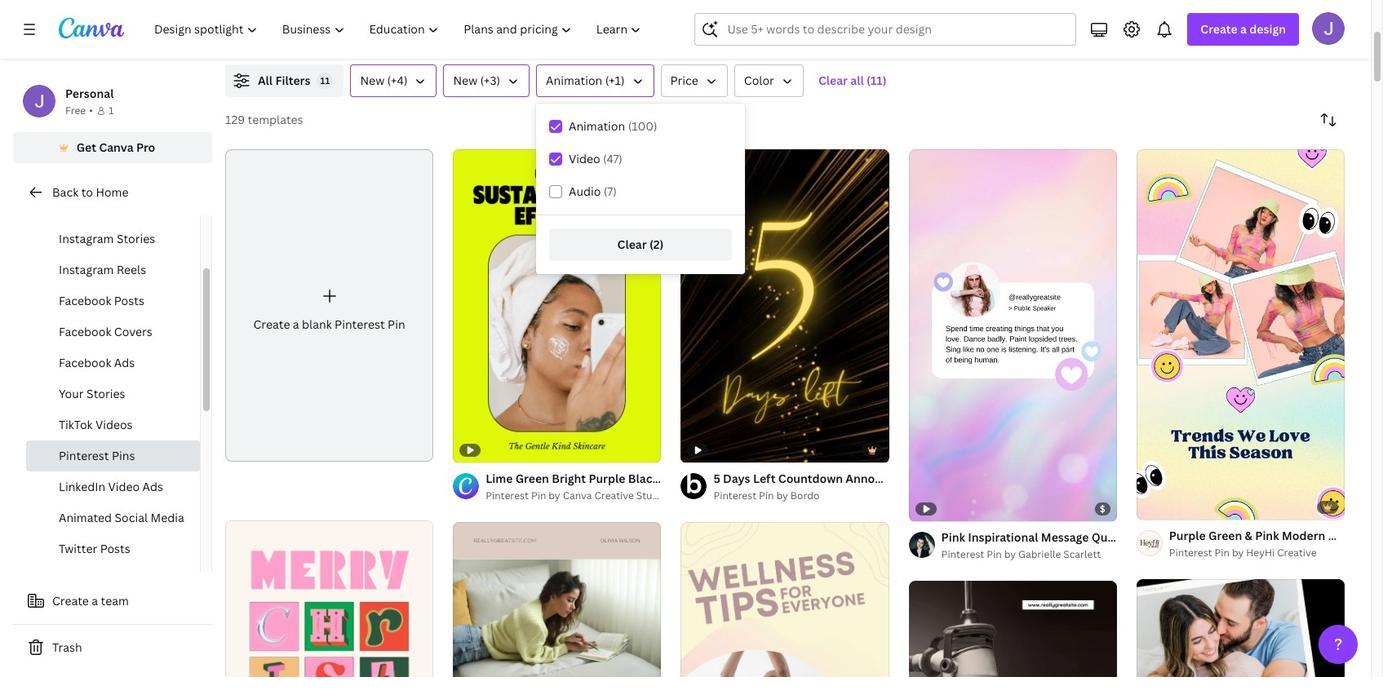 Task type: locate. For each thing, give the bounding box(es) containing it.
1 vertical spatial canva
[[563, 489, 592, 502]]

video right quote
[[1129, 529, 1161, 545]]

ads down covers
[[114, 355, 135, 370]]

(+4)
[[387, 73, 408, 88]]

2 vertical spatial instagram
[[59, 262, 114, 277]]

stories inside 'link'
[[117, 231, 155, 246]]

canva left pro
[[99, 140, 134, 155]]

2 horizontal spatial create
[[1201, 21, 1238, 37]]

posts down animated social media link
[[100, 541, 130, 557]]

creative left studio
[[594, 489, 634, 502]]

by inside the 5 days left countdown announcement pinterest video pin pinterest pin by bordo
[[776, 489, 788, 502]]

a left team
[[92, 593, 98, 609]]

instagram
[[59, 200, 114, 215], [59, 231, 114, 246], [59, 262, 114, 277]]

stories up reels
[[117, 231, 155, 246]]

clear (2)
[[617, 237, 664, 252]]

audio (7)
[[569, 184, 617, 199]]

twitter
[[59, 541, 97, 557]]

studio
[[636, 489, 667, 502]]

2 vertical spatial posts
[[100, 541, 130, 557]]

facebook for facebook covers
[[59, 324, 111, 339]]

new left '(+3)'
[[453, 73, 477, 88]]

0 horizontal spatial new
[[360, 73, 384, 88]]

None search field
[[695, 13, 1077, 46]]

0 vertical spatial animation
[[546, 73, 602, 88]]

1 vertical spatial facebook
[[59, 324, 111, 339]]

back to home link
[[13, 176, 212, 209]]

animation for animation (100)
[[569, 118, 625, 134]]

posts inside the facebook posts link
[[114, 293, 144, 308]]

11 filter options selected element
[[317, 73, 333, 89]]

get canva pro
[[76, 140, 155, 155]]

facebook inside facebook ads link
[[59, 355, 111, 370]]

create inside dropdown button
[[1201, 21, 1238, 37]]

get canva pro button
[[13, 132, 212, 163]]

create
[[1201, 21, 1238, 37], [253, 317, 290, 332], [52, 593, 89, 609]]

a inside button
[[92, 593, 98, 609]]

canva left studio
[[563, 489, 592, 502]]

design
[[1250, 21, 1286, 37]]

0 vertical spatial creative
[[594, 489, 634, 502]]

1
[[108, 104, 114, 118]]

to
[[81, 184, 93, 200]]

pink inspirational message quote video pinterest idea pin link
[[941, 529, 1262, 547]]

posts up instagram stories 'link'
[[117, 200, 147, 215]]

0 vertical spatial create
[[1201, 21, 1238, 37]]

create left team
[[52, 593, 89, 609]]

0 horizontal spatial a
[[92, 593, 98, 609]]

1 horizontal spatial clear
[[818, 73, 848, 88]]

pink inspirational message quote video pinterest idea pin pinterest pin by gabrielle scarlett
[[941, 529, 1262, 561]]

animation up video (47)
[[569, 118, 625, 134]]

linkedin video ads link
[[26, 472, 200, 503]]

0 vertical spatial canva
[[99, 140, 134, 155]]

pinterest pin by bordo link
[[714, 488, 889, 504]]

create left design at the right top of page
[[1201, 21, 1238, 37]]

2 vertical spatial a
[[92, 593, 98, 609]]

2 instagram from the top
[[59, 231, 114, 246]]

facebook for facebook ads
[[59, 355, 111, 370]]

video up the 'inspirational'
[[988, 471, 1020, 486]]

0 horizontal spatial canva
[[99, 140, 134, 155]]

clear left '(2)'
[[617, 237, 647, 252]]

canva
[[99, 140, 134, 155], [563, 489, 592, 502]]

2 facebook from the top
[[59, 324, 111, 339]]

•
[[89, 104, 93, 118]]

3 instagram from the top
[[59, 262, 114, 277]]

stories
[[117, 231, 155, 246], [87, 386, 125, 401]]

posts down reels
[[114, 293, 144, 308]]

video
[[569, 151, 600, 166], [988, 471, 1020, 486], [108, 479, 140, 495], [1129, 529, 1161, 545]]

a
[[1240, 21, 1247, 37], [293, 317, 299, 332], [92, 593, 98, 609]]

create a blank pinterest pin
[[253, 317, 405, 332]]

free
[[65, 104, 86, 118]]

1 instagram from the top
[[59, 200, 114, 215]]

1 vertical spatial animation
[[569, 118, 625, 134]]

pinterest pin by canva creative studio link
[[486, 488, 667, 504]]

black white minimalist modern live podcast pinterest pin image
[[909, 581, 1117, 677]]

0 horizontal spatial ads
[[114, 355, 135, 370]]

new left (+4)
[[360, 73, 384, 88]]

animation left (+1) at the top left of page
[[546, 73, 602, 88]]

1 vertical spatial posts
[[114, 293, 144, 308]]

new for new (+4)
[[360, 73, 384, 88]]

twitter posts
[[59, 541, 130, 557]]

0 vertical spatial a
[[1240, 21, 1247, 37]]

1 vertical spatial create
[[253, 317, 290, 332]]

twitter posts link
[[26, 534, 200, 565]]

linkedin video ads
[[59, 479, 163, 495]]

animated social media
[[59, 510, 184, 526]]

soft pastel health and wellness pinterest idea pin image
[[681, 522, 889, 677]]

1 horizontal spatial creative
[[1277, 546, 1317, 560]]

bordo
[[791, 489, 820, 502]]

new (+4) button
[[350, 64, 437, 97]]

idea
[[1217, 529, 1241, 545]]

0 vertical spatial instagram
[[59, 200, 114, 215]]

video inside pink inspirational message quote video pinterest idea pin pinterest pin by gabrielle scarlett
[[1129, 529, 1161, 545]]

create left blank
[[253, 317, 290, 332]]

clear (2) button
[[549, 228, 732, 261]]

(7)
[[604, 184, 617, 199]]

0 horizontal spatial create
[[52, 593, 89, 609]]

1 vertical spatial stories
[[87, 386, 125, 401]]

(100)
[[628, 118, 657, 134]]

1 horizontal spatial canva
[[563, 489, 592, 502]]

posts for instagram posts
[[117, 200, 147, 215]]

canva inside 'link'
[[563, 489, 592, 502]]

clear for clear all (11)
[[818, 73, 848, 88]]

animation (100)
[[569, 118, 657, 134]]

instagram inside 'link'
[[59, 231, 114, 246]]

message
[[1041, 529, 1089, 545]]

color
[[744, 73, 774, 88]]

by
[[549, 489, 560, 502], [776, 489, 788, 502], [1232, 546, 1244, 560], [1004, 547, 1016, 561]]

1 horizontal spatial ads
[[142, 479, 163, 495]]

1 new from the left
[[360, 73, 384, 88]]

1 vertical spatial clear
[[617, 237, 647, 252]]

tiktok
[[59, 417, 93, 432]]

create for create a blank pinterest pin
[[253, 317, 290, 332]]

a left design at the right top of page
[[1240, 21, 1247, 37]]

0 horizontal spatial clear
[[617, 237, 647, 252]]

Sort by button
[[1312, 104, 1345, 136]]

instagram reels link
[[26, 255, 200, 286]]

creative
[[594, 489, 634, 502], [1277, 546, 1317, 560]]

new
[[360, 73, 384, 88], [453, 73, 477, 88]]

stories down facebook ads link
[[87, 386, 125, 401]]

facebook down instagram reels
[[59, 293, 111, 308]]

a left blank
[[293, 317, 299, 332]]

1 vertical spatial creative
[[1277, 546, 1317, 560]]

a inside dropdown button
[[1240, 21, 1247, 37]]

animation for animation (+1)
[[546, 73, 602, 88]]

2 horizontal spatial a
[[1240, 21, 1247, 37]]

back to home
[[52, 184, 129, 200]]

0 horizontal spatial creative
[[594, 489, 634, 502]]

129 templates
[[225, 112, 303, 127]]

(11)
[[867, 73, 887, 88]]

2 vertical spatial facebook
[[59, 355, 111, 370]]

1 horizontal spatial create
[[253, 317, 290, 332]]

(+3)
[[480, 73, 500, 88]]

0 vertical spatial clear
[[818, 73, 848, 88]]

personal
[[65, 86, 114, 101]]

creative inside pinterest pin by canva creative studio 'link'
[[594, 489, 634, 502]]

new (+3)
[[453, 73, 500, 88]]

5
[[714, 471, 720, 486]]

clear all (11)
[[818, 73, 887, 88]]

animation (+1) button
[[536, 64, 654, 97]]

clear for clear (2)
[[617, 237, 647, 252]]

back
[[52, 184, 79, 200]]

video left (47)
[[569, 151, 600, 166]]

1 vertical spatial ads
[[142, 479, 163, 495]]

create inside button
[[52, 593, 89, 609]]

all
[[258, 73, 273, 88]]

price button
[[661, 64, 728, 97]]

clear
[[818, 73, 848, 88], [617, 237, 647, 252]]

instagram stories link
[[26, 224, 200, 255]]

clear left all on the top right of the page
[[818, 73, 848, 88]]

canva inside button
[[99, 140, 134, 155]]

reels
[[117, 262, 146, 277]]

1 horizontal spatial a
[[293, 317, 299, 332]]

creative right heyhi
[[1277, 546, 1317, 560]]

posts
[[117, 200, 147, 215], [114, 293, 144, 308], [100, 541, 130, 557]]

2 vertical spatial create
[[52, 593, 89, 609]]

3 facebook from the top
[[59, 355, 111, 370]]

0 vertical spatial posts
[[117, 200, 147, 215]]

tiktok videos
[[59, 417, 133, 432]]

facebook for facebook posts
[[59, 293, 111, 308]]

animation inside button
[[546, 73, 602, 88]]

your stories link
[[26, 379, 200, 410]]

new for new (+3)
[[453, 73, 477, 88]]

pinterest pin templates image
[[997, 0, 1345, 45]]

ads
[[114, 355, 135, 370], [142, 479, 163, 495]]

1 vertical spatial instagram
[[59, 231, 114, 246]]

1 horizontal spatial new
[[453, 73, 477, 88]]

ads up 'media'
[[142, 479, 163, 495]]

1 vertical spatial a
[[293, 317, 299, 332]]

facebook
[[59, 293, 111, 308], [59, 324, 111, 339], [59, 355, 111, 370]]

facebook up your stories in the bottom of the page
[[59, 355, 111, 370]]

pink
[[941, 529, 965, 545]]

1 facebook from the top
[[59, 293, 111, 308]]

0 vertical spatial facebook
[[59, 293, 111, 308]]

pinterest
[[335, 317, 385, 332], [59, 448, 109, 463], [934, 471, 985, 486], [486, 489, 529, 502], [714, 489, 757, 502], [1163, 529, 1214, 545], [1169, 546, 1212, 560], [941, 547, 984, 561]]

facebook inside facebook covers link
[[59, 324, 111, 339]]

all filters
[[258, 73, 310, 88]]

posts inside instagram posts link
[[117, 200, 147, 215]]

instagram stories
[[59, 231, 155, 246]]

facebook up the facebook ads
[[59, 324, 111, 339]]

0 vertical spatial stories
[[117, 231, 155, 246]]

2 new from the left
[[453, 73, 477, 88]]

pins
[[112, 448, 135, 463]]

animation (+1)
[[546, 73, 625, 88]]

posts inside twitter posts link
[[100, 541, 130, 557]]

inspirational
[[968, 529, 1038, 545]]

media
[[151, 510, 184, 526]]

creative inside 'pinterest pin by heyhi creative' 'link'
[[1277, 546, 1317, 560]]



Task type: describe. For each thing, give the bounding box(es) containing it.
left
[[753, 471, 776, 486]]

(47)
[[603, 151, 623, 166]]

neutral gift idea pinterest pin image
[[1137, 579, 1345, 677]]

11
[[320, 74, 330, 86]]

purple green & pink modern gradient fashion trends animated pinterest pin image
[[1137, 149, 1345, 520]]

scarlett
[[1063, 547, 1101, 561]]

templates
[[248, 112, 303, 127]]

team
[[101, 593, 129, 609]]

$
[[1100, 502, 1106, 515]]

quote
[[1092, 529, 1126, 545]]

posts for twitter posts
[[100, 541, 130, 557]]

all
[[850, 73, 864, 88]]

get
[[76, 140, 96, 155]]

blank
[[302, 317, 332, 332]]

5 days left countdown announcement pinterest video pin link
[[714, 470, 1040, 488]]

pinterest pin by canva creative studio
[[486, 489, 667, 502]]

creative for heyhi
[[1277, 546, 1317, 560]]

create a team button
[[13, 585, 212, 618]]

a for design
[[1240, 21, 1247, 37]]

instagram for instagram stories
[[59, 231, 114, 246]]

instagram for instagram posts
[[59, 200, 114, 215]]

animated social media link
[[26, 503, 200, 534]]

trash link
[[13, 632, 212, 664]]

create a blank pinterest pin link
[[225, 149, 433, 462]]

by inside pink inspirational message quote video pinterest idea pin pinterest pin by gabrielle scarlett
[[1004, 547, 1016, 561]]

129
[[225, 112, 245, 127]]

free •
[[65, 104, 93, 118]]

linkedin
[[59, 479, 105, 495]]

pinterest pins
[[59, 448, 135, 463]]

your
[[59, 386, 84, 401]]

facebook posts link
[[26, 286, 200, 317]]

create for create a team
[[52, 593, 89, 609]]

create a design
[[1201, 21, 1286, 37]]

facebook posts
[[59, 293, 144, 308]]

filters
[[275, 73, 310, 88]]

price
[[670, 73, 698, 88]]

animated
[[59, 510, 112, 526]]

social
[[115, 510, 148, 526]]

create a team
[[52, 593, 129, 609]]

heyhi
[[1246, 546, 1275, 560]]

new (+3) button
[[443, 64, 530, 97]]

videos
[[95, 417, 133, 432]]

home
[[96, 184, 129, 200]]

pinterest pin by heyhi creative
[[1169, 546, 1317, 560]]

jacob simon image
[[1312, 12, 1345, 45]]

instagram for instagram reels
[[59, 262, 114, 277]]

announcement
[[846, 471, 931, 486]]

pinterest pin by heyhi creative link
[[1169, 545, 1345, 561]]

countdown
[[778, 471, 843, 486]]

instagram reels
[[59, 262, 146, 277]]

creative for canva
[[594, 489, 634, 502]]

video inside the 5 days left countdown announcement pinterest video pin pinterest pin by bordo
[[988, 471, 1020, 486]]

0 vertical spatial ads
[[114, 355, 135, 370]]

Search search field
[[727, 14, 1066, 45]]

create a blank pinterest pin element
[[225, 149, 433, 462]]

audio
[[569, 184, 601, 199]]

instagram posts
[[59, 200, 147, 215]]

create for create a design
[[1201, 21, 1238, 37]]

a for blank
[[293, 317, 299, 332]]

facebook ads
[[59, 355, 135, 370]]

days
[[723, 471, 750, 486]]

clear all (11) button
[[810, 64, 895, 97]]

facebook covers link
[[26, 317, 200, 348]]

facebook covers
[[59, 324, 152, 339]]

video down the "pins"
[[108, 479, 140, 495]]

stories for instagram stories
[[117, 231, 155, 246]]

new (+4)
[[360, 73, 408, 88]]

trash
[[52, 640, 82, 655]]

pro
[[136, 140, 155, 155]]

facebook ads link
[[26, 348, 200, 379]]

5 days left countdown announcement pinterest video pin pinterest pin by bordo
[[714, 471, 1040, 502]]

(+1)
[[605, 73, 625, 88]]

pinterest pin by gabrielle scarlett link
[[941, 547, 1117, 563]]

top level navigation element
[[144, 13, 656, 46]]

a for team
[[92, 593, 98, 609]]

covers
[[114, 324, 152, 339]]

instagram posts link
[[26, 193, 200, 224]]

(2)
[[649, 237, 664, 252]]

your stories
[[59, 386, 125, 401]]

create a design button
[[1188, 13, 1299, 46]]

posts for facebook posts
[[114, 293, 144, 308]]

video (47)
[[569, 151, 623, 166]]

stories for your stories
[[87, 386, 125, 401]]

color button
[[734, 64, 804, 97]]



Task type: vqa. For each thing, say whether or not it's contained in the screenshot.
Video in the the 5 days left countdown announcement pinterest video pin pinterest pin by bordo
yes



